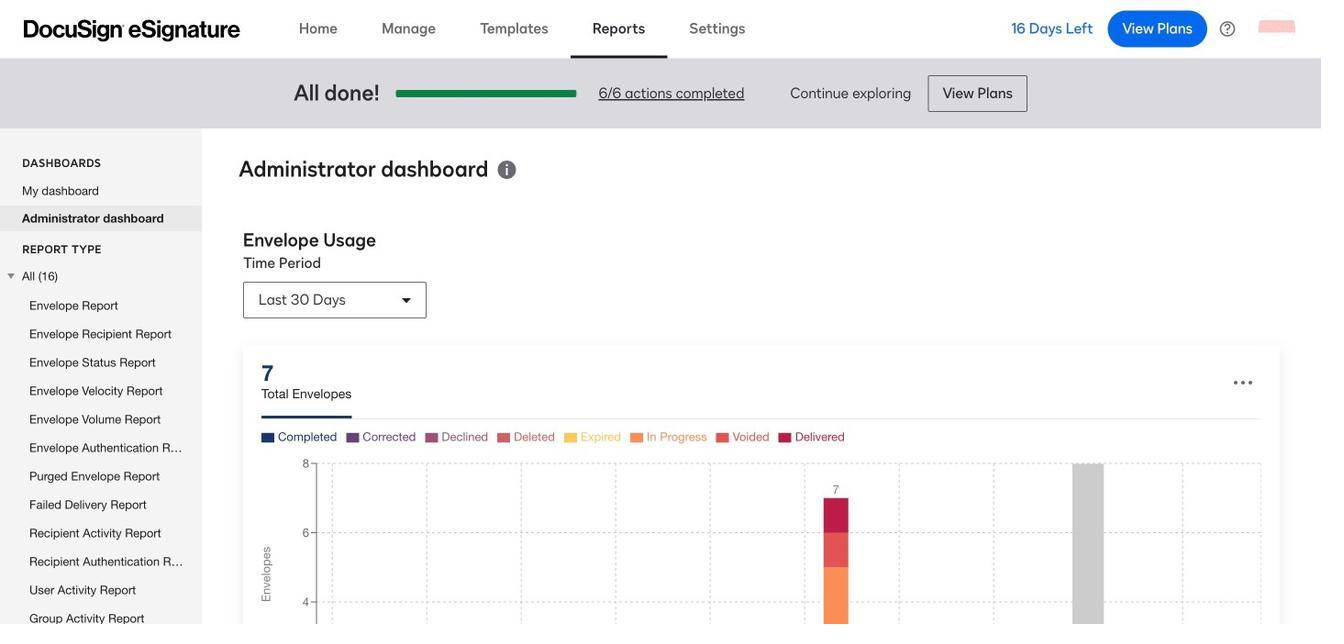 Task type: locate. For each thing, give the bounding box(es) containing it.
your uploaded profile image image
[[1259, 11, 1296, 47]]

region
[[259, 419, 1262, 624]]

docusign esignature image
[[24, 20, 241, 42]]



Task type: vqa. For each thing, say whether or not it's contained in the screenshot.
INBOX image
no



